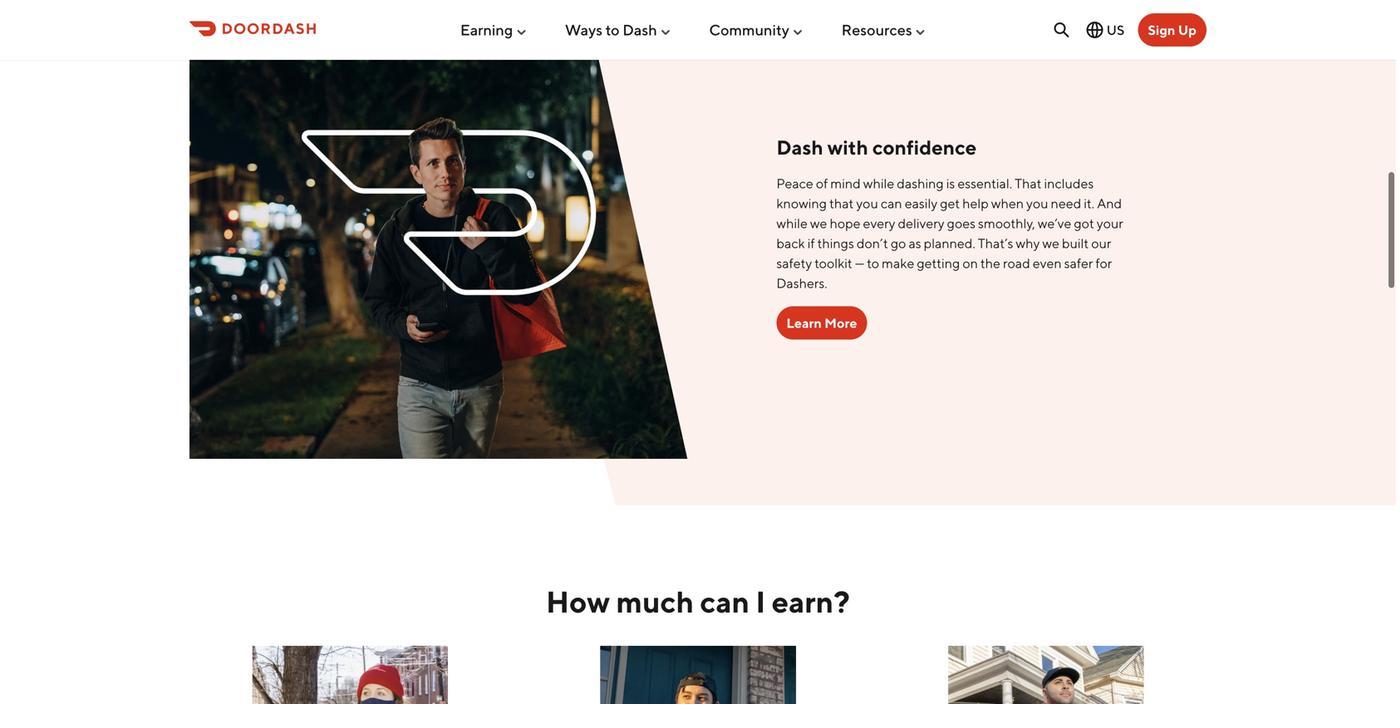 Task type: describe. For each thing, give the bounding box(es) containing it.
when
[[992, 195, 1024, 211]]

hope
[[830, 215, 861, 231]]

things
[[818, 235, 855, 251]]

back
[[777, 235, 805, 251]]

dx pay2 image
[[538, 646, 859, 704]]

for
[[1096, 255, 1113, 271]]

resources link
[[842, 14, 928, 45]]

learn more
[[787, 315, 858, 331]]

includes
[[1045, 175, 1094, 191]]

can inside peace of mind while dashing is essential. that includes knowing that you can easily get help when you need it. and while we hope every delivery goes smoothly, we've got your back if things don't go as planned. that's why we built our safety toolkit — to make getting on the road even safer for dashers.
[[881, 195, 903, 211]]

earning link
[[461, 14, 528, 45]]

ways
[[565, 21, 603, 39]]

dashers.
[[777, 275, 828, 291]]

help
[[963, 195, 989, 211]]

get
[[941, 195, 960, 211]]

globe line image
[[1086, 20, 1105, 40]]

goes
[[948, 215, 976, 231]]

even
[[1033, 255, 1062, 271]]

planned.
[[924, 235, 976, 251]]

0 vertical spatial we
[[811, 215, 828, 231]]

knowing
[[777, 195, 827, 211]]

road
[[1004, 255, 1031, 271]]

1 you from the left
[[857, 195, 879, 211]]

1 horizontal spatial dash
[[777, 136, 824, 159]]

it.
[[1084, 195, 1095, 211]]

dashing
[[897, 175, 944, 191]]

learn more link
[[777, 306, 868, 340]]

and
[[1098, 195, 1123, 211]]

essential.
[[958, 175, 1013, 191]]

learn
[[787, 315, 822, 331]]

built
[[1063, 235, 1089, 251]]

to inside ways to dash link
[[606, 21, 620, 39]]

dash with confidence
[[777, 136, 977, 159]]

0 horizontal spatial can
[[700, 584, 750, 619]]

every
[[864, 215, 896, 231]]

on
[[963, 255, 979, 271]]

dx pay3 image
[[886, 646, 1207, 704]]

the
[[981, 255, 1001, 271]]

with
[[828, 136, 869, 159]]

confidence
[[873, 136, 977, 159]]

sign
[[1149, 22, 1176, 38]]

community
[[710, 21, 790, 39]]

1 vertical spatial while
[[777, 215, 808, 231]]

dx safedash chuck image
[[190, 13, 688, 459]]

—
[[855, 255, 865, 271]]



Task type: vqa. For each thing, say whether or not it's contained in the screenshot.
the and have read the at the bottom left
no



Task type: locate. For each thing, give the bounding box(es) containing it.
smoothly,
[[979, 215, 1036, 231]]

peace of mind while dashing is essential. that includes knowing that you can easily get help when you need it. and while we hope every delivery goes smoothly, we've got your back if things don't go as planned. that's why we built our safety toolkit — to make getting on the road even safer for dashers.
[[777, 175, 1124, 291]]

got
[[1075, 215, 1095, 231]]

your
[[1097, 215, 1124, 231]]

ways to dash
[[565, 21, 657, 39]]

go
[[891, 235, 907, 251]]

we've
[[1038, 215, 1072, 231]]

resources
[[842, 21, 913, 39]]

delivery
[[898, 215, 945, 231]]

earning
[[461, 21, 513, 39]]

dash up peace
[[777, 136, 824, 159]]

can left i
[[700, 584, 750, 619]]

if
[[808, 235, 815, 251]]

1 vertical spatial can
[[700, 584, 750, 619]]

i
[[756, 584, 766, 619]]

safety
[[777, 255, 812, 271]]

1 horizontal spatial can
[[881, 195, 903, 211]]

we down we've
[[1043, 235, 1060, 251]]

more
[[825, 315, 858, 331]]

us
[[1107, 22, 1125, 38]]

ways to dash link
[[565, 14, 672, 45]]

while right mind
[[864, 175, 895, 191]]

why
[[1016, 235, 1040, 251]]

is
[[947, 175, 956, 191]]

0 vertical spatial to
[[606, 21, 620, 39]]

of
[[816, 175, 828, 191]]

can up every
[[881, 195, 903, 211]]

to right ways
[[606, 21, 620, 39]]

much
[[616, 584, 694, 619]]

1 horizontal spatial to
[[867, 255, 880, 271]]

that
[[1015, 175, 1042, 191]]

0 vertical spatial while
[[864, 175, 895, 191]]

1 horizontal spatial you
[[1027, 195, 1049, 211]]

1 vertical spatial dash
[[777, 136, 824, 159]]

peace
[[777, 175, 814, 191]]

1 horizontal spatial we
[[1043, 235, 1060, 251]]

that's
[[978, 235, 1014, 251]]

to inside peace of mind while dashing is essential. that includes knowing that you can easily get help when you need it. and while we hope every delivery goes smoothly, we've got your back if things don't go as planned. that's why we built our safety toolkit — to make getting on the road even safer for dashers.
[[867, 255, 880, 271]]

to
[[606, 21, 620, 39], [867, 255, 880, 271]]

0 horizontal spatial we
[[811, 215, 828, 231]]

0 horizontal spatial while
[[777, 215, 808, 231]]

that
[[830, 195, 854, 211]]

can
[[881, 195, 903, 211], [700, 584, 750, 619]]

1 horizontal spatial while
[[864, 175, 895, 191]]

1 vertical spatial we
[[1043, 235, 1060, 251]]

we
[[811, 215, 828, 231], [1043, 235, 1060, 251]]

make
[[882, 255, 915, 271]]

to right —
[[867, 255, 880, 271]]

don't
[[857, 235, 889, 251]]

0 horizontal spatial dash
[[623, 21, 657, 39]]

1 vertical spatial to
[[867, 255, 880, 271]]

you down that
[[1027, 195, 1049, 211]]

need
[[1051, 195, 1082, 211]]

our
[[1092, 235, 1112, 251]]

0 horizontal spatial you
[[857, 195, 879, 211]]

safer
[[1065, 255, 1094, 271]]

how
[[546, 584, 610, 619]]

0 horizontal spatial to
[[606, 21, 620, 39]]

mind
[[831, 175, 861, 191]]

community link
[[710, 14, 805, 45]]

earn?
[[772, 584, 851, 619]]

up
[[1179, 22, 1197, 38]]

2 you from the left
[[1027, 195, 1049, 211]]

toolkit
[[815, 255, 853, 271]]

dx - earn - base pay (new) image
[[190, 646, 511, 704]]

while up back
[[777, 215, 808, 231]]

as
[[909, 235, 922, 251]]

you
[[857, 195, 879, 211], [1027, 195, 1049, 211]]

sign up button
[[1139, 13, 1207, 47]]

easily
[[905, 195, 938, 211]]

you up every
[[857, 195, 879, 211]]

while
[[864, 175, 895, 191], [777, 215, 808, 231]]

dash
[[623, 21, 657, 39], [777, 136, 824, 159]]

dash right ways
[[623, 21, 657, 39]]

how much can i earn?
[[546, 584, 851, 619]]

getting
[[917, 255, 961, 271]]

we up if
[[811, 215, 828, 231]]

0 vertical spatial dash
[[623, 21, 657, 39]]

sign up
[[1149, 22, 1197, 38]]

0 vertical spatial can
[[881, 195, 903, 211]]



